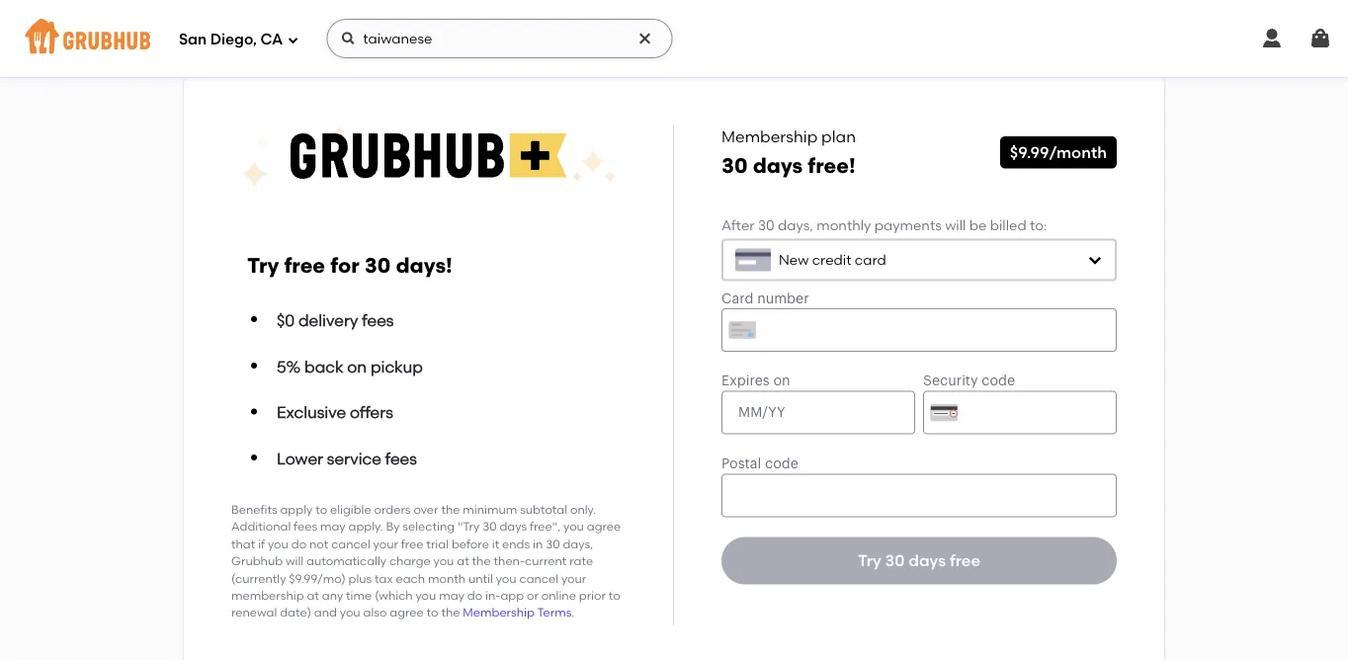 Task type: describe. For each thing, give the bounding box(es) containing it.
"try
[[458, 520, 480, 534]]

card
[[855, 252, 886, 268]]

automatically
[[306, 554, 387, 568]]

membership plan 30 days free!
[[722, 127, 856, 178]]

benefits
[[231, 502, 277, 517]]

main navigation navigation
[[0, 0, 1348, 77]]

0 vertical spatial to
[[315, 502, 327, 517]]

0 vertical spatial days,
[[778, 216, 813, 233]]

be
[[969, 216, 987, 233]]

30 inside membership plan 30 days free!
[[722, 153, 748, 178]]

$0 delivery fees
[[277, 311, 394, 330]]

and
[[314, 606, 337, 620]]

apply.
[[348, 520, 383, 534]]

days inside benefits apply to eligible orders over the minimum subtotal only. additional fees may apply. by selecting "try 30 days free", you agree that if you do not cancel your free trial before it ends in 30 days, grubhub will automatically charge you at the then-current rate (currently $9.99/mo) plus tax each month until you cancel your membership at any time (which you may do in-app or online prior to renewal date) and you also agree to the
[[500, 520, 527, 534]]

free inside button
[[950, 551, 981, 570]]

san diego, ca
[[179, 31, 283, 49]]

grubhub
[[231, 554, 283, 568]]

you down time
[[340, 606, 360, 620]]

by
[[386, 520, 400, 534]]

offers
[[350, 403, 393, 422]]

1 vertical spatial at
[[307, 588, 319, 603]]

ca
[[260, 31, 283, 49]]

in
[[533, 537, 543, 551]]

san
[[179, 31, 207, 49]]

0 vertical spatial cancel
[[331, 537, 370, 551]]

lower service fees
[[277, 449, 417, 468]]

any
[[322, 588, 343, 603]]

plus
[[348, 571, 372, 586]]

1 horizontal spatial cancel
[[519, 571, 559, 586]]

(currently
[[231, 571, 286, 586]]

membership terms link
[[463, 606, 572, 620]]

also
[[363, 606, 387, 620]]

free",
[[530, 520, 561, 534]]

credit
[[812, 252, 852, 268]]

$9.99/month
[[1010, 143, 1107, 162]]

trial
[[426, 537, 449, 551]]

0 vertical spatial may
[[320, 520, 346, 534]]

fees inside benefits apply to eligible orders over the minimum subtotal only. additional fees may apply. by selecting "try 30 days free", you agree that if you do not cancel your free trial before it ends in 30 days, grubhub will automatically charge you at the then-current rate (currently $9.99/mo) plus tax each month until you cancel your membership at any time (which you may do in-app or online prior to renewal date) and you also agree to the
[[294, 520, 317, 534]]

exclusive
[[277, 403, 346, 422]]

$9.99/mo)
[[289, 571, 346, 586]]

you up the month
[[433, 554, 454, 568]]

svg image
[[287, 34, 299, 46]]

orders
[[374, 502, 411, 517]]

if
[[258, 537, 265, 551]]

membership for 30
[[722, 127, 818, 146]]

to:
[[1030, 216, 1047, 233]]

benefits apply to eligible orders over the minimum subtotal only. additional fees may apply. by selecting "try 30 days free", you agree that if you do not cancel your free trial before it ends in 30 days, grubhub will automatically charge you at the then-current rate (currently $9.99/mo) plus tax each month until you cancel your membership at any time (which you may do in-app or online prior to renewal date) and you also agree to the
[[231, 502, 621, 620]]

ends
[[502, 537, 530, 551]]

try 30 days free button
[[722, 537, 1117, 585]]

free!
[[808, 153, 856, 178]]

payments
[[875, 216, 942, 233]]

charge
[[389, 554, 431, 568]]

fees for $0 delivery fees
[[362, 311, 394, 330]]

0 horizontal spatial free
[[284, 253, 325, 278]]

1 vertical spatial may
[[439, 588, 464, 603]]

days, inside benefits apply to eligible orders over the minimum subtotal only. additional fees may apply. by selecting "try 30 days free", you agree that if you do not cancel your free trial before it ends in 30 days, grubhub will automatically charge you at the then-current rate (currently $9.99/mo) plus tax each month until you cancel your membership at any time (which you may do in-app or online prior to renewal date) and you also agree to the
[[563, 537, 593, 551]]

rate
[[570, 554, 593, 568]]

month
[[428, 571, 466, 586]]

over
[[414, 502, 438, 517]]

plan
[[821, 127, 856, 146]]

apply
[[280, 502, 313, 517]]

minimum
[[463, 502, 517, 517]]

service
[[327, 449, 381, 468]]

you down then-
[[496, 571, 517, 586]]

try for try 30 days free
[[858, 551, 881, 570]]

try free for 30 days!
[[247, 253, 452, 278]]

you down only.
[[563, 520, 584, 534]]

current
[[525, 554, 567, 568]]

selecting
[[403, 520, 455, 534]]

then-
[[494, 554, 525, 568]]

that
[[231, 537, 255, 551]]

each
[[396, 571, 425, 586]]

on
[[347, 357, 367, 376]]

try for try free for 30 days!
[[247, 253, 279, 278]]

1 horizontal spatial at
[[457, 554, 469, 568]]

try 30 days free
[[858, 551, 981, 570]]

0 vertical spatial agree
[[587, 520, 621, 534]]

0 vertical spatial your
[[373, 537, 398, 551]]

0 vertical spatial will
[[945, 216, 966, 233]]

0 horizontal spatial agree
[[390, 606, 424, 620]]



Task type: vqa. For each thing, say whether or not it's contained in the screenshot.
subtotal on the bottom left
yes



Task type: locate. For each thing, give the bounding box(es) containing it.
fees right the delivery
[[362, 311, 394, 330]]

agree down the (which
[[390, 606, 424, 620]]

0 horizontal spatial at
[[307, 588, 319, 603]]

fees for lower service fees
[[385, 449, 417, 468]]

try
[[247, 253, 279, 278], [858, 551, 881, 570]]

.
[[572, 606, 575, 620]]

eligible
[[330, 502, 371, 517]]

0 horizontal spatial cancel
[[331, 537, 370, 551]]

at
[[457, 554, 469, 568], [307, 588, 319, 603]]

30
[[722, 153, 748, 178], [758, 216, 775, 233], [365, 253, 391, 278], [483, 520, 497, 534], [546, 537, 560, 551], [885, 551, 905, 570]]

1 vertical spatial try
[[858, 551, 881, 570]]

will left be
[[945, 216, 966, 233]]

1 vertical spatial do
[[467, 588, 483, 603]]

membership terms .
[[463, 606, 575, 620]]

1 vertical spatial agree
[[390, 606, 424, 620]]

agree down only.
[[587, 520, 621, 534]]

delivery
[[299, 311, 358, 330]]

1 vertical spatial will
[[286, 554, 304, 568]]

days,
[[778, 216, 813, 233], [563, 537, 593, 551]]

2 vertical spatial the
[[441, 606, 460, 620]]

1 horizontal spatial days
[[753, 153, 803, 178]]

to right prior
[[609, 588, 620, 603]]

do left not
[[291, 537, 307, 551]]

new credit card
[[779, 252, 886, 268]]

days, up new
[[778, 216, 813, 233]]

1 horizontal spatial agree
[[587, 520, 621, 534]]

1 vertical spatial the
[[472, 554, 491, 568]]

will up $9.99/mo)
[[286, 554, 304, 568]]

membership for .
[[463, 606, 535, 620]]

your
[[373, 537, 398, 551], [561, 571, 586, 586]]

free inside benefits apply to eligible orders over the minimum subtotal only. additional fees may apply. by selecting "try 30 days free", you agree that if you do not cancel your free trial before it ends in 30 days, grubhub will automatically charge you at the then-current rate (currently $9.99/mo) plus tax each month until you cancel your membership at any time (which you may do in-app or online prior to renewal date) and you also agree to the
[[401, 537, 424, 551]]

1 horizontal spatial days,
[[778, 216, 813, 233]]

membership up the free!
[[722, 127, 818, 146]]

1 vertical spatial days
[[500, 520, 527, 534]]

app
[[501, 588, 524, 603]]

new
[[779, 252, 809, 268]]

days
[[753, 153, 803, 178], [500, 520, 527, 534], [909, 551, 946, 570]]

5% back on pickup
[[277, 357, 423, 376]]

days, up rate
[[563, 537, 593, 551]]

the
[[441, 502, 460, 517], [472, 554, 491, 568], [441, 606, 460, 620]]

in-
[[485, 588, 501, 603]]

membership logo image
[[240, 125, 617, 189]]

cancel
[[331, 537, 370, 551], [519, 571, 559, 586]]

1 vertical spatial your
[[561, 571, 586, 586]]

renewal
[[231, 606, 277, 620]]

do
[[291, 537, 307, 551], [467, 588, 483, 603]]

cancel up automatically
[[331, 537, 370, 551]]

additional
[[231, 520, 291, 534]]

2 vertical spatial to
[[427, 606, 438, 620]]

0 horizontal spatial will
[[286, 554, 304, 568]]

you down each
[[416, 588, 436, 603]]

the up until
[[472, 554, 491, 568]]

agree
[[587, 520, 621, 534], [390, 606, 424, 620]]

0 vertical spatial days
[[753, 153, 803, 178]]

0 horizontal spatial days
[[500, 520, 527, 534]]

will
[[945, 216, 966, 233], [286, 554, 304, 568]]

0 horizontal spatial do
[[291, 537, 307, 551]]

0 horizontal spatial your
[[373, 537, 398, 551]]

1 horizontal spatial to
[[427, 606, 438, 620]]

0 horizontal spatial membership
[[463, 606, 535, 620]]

after
[[722, 216, 755, 233]]

online
[[541, 588, 576, 603]]

0 horizontal spatial try
[[247, 253, 279, 278]]

fees down apply
[[294, 520, 317, 534]]

terms
[[537, 606, 572, 620]]

fees
[[362, 311, 394, 330], [385, 449, 417, 468], [294, 520, 317, 534]]

1 horizontal spatial may
[[439, 588, 464, 603]]

0 vertical spatial the
[[441, 502, 460, 517]]

days inside membership plan 30 days free!
[[753, 153, 803, 178]]

0 horizontal spatial days,
[[563, 537, 593, 551]]

do left in-
[[467, 588, 483, 603]]

membership inside membership plan 30 days free!
[[722, 127, 818, 146]]

billed
[[990, 216, 1027, 233]]

only.
[[570, 502, 596, 517]]

it
[[492, 537, 499, 551]]

date)
[[280, 606, 311, 620]]

exclusive offers
[[277, 403, 393, 422]]

1 horizontal spatial membership
[[722, 127, 818, 146]]

days!
[[396, 253, 452, 278]]

days inside try 30 days free button
[[909, 551, 946, 570]]

1 horizontal spatial will
[[945, 216, 966, 233]]

your down 'by' at bottom
[[373, 537, 398, 551]]

at down 'before'
[[457, 554, 469, 568]]

1 horizontal spatial do
[[467, 588, 483, 603]]

fees right service
[[385, 449, 417, 468]]

after 30 days, monthly payments will be billed to:
[[722, 216, 1047, 233]]

until
[[468, 571, 493, 586]]

may up not
[[320, 520, 346, 534]]

free
[[284, 253, 325, 278], [401, 537, 424, 551], [950, 551, 981, 570]]

to
[[315, 502, 327, 517], [609, 588, 620, 603], [427, 606, 438, 620]]

1 vertical spatial to
[[609, 588, 620, 603]]

time
[[346, 588, 372, 603]]

pickup
[[371, 357, 423, 376]]

2 horizontal spatial to
[[609, 588, 620, 603]]

prior
[[579, 588, 606, 603]]

0 vertical spatial at
[[457, 554, 469, 568]]

0 vertical spatial try
[[247, 253, 279, 278]]

svg image
[[1260, 27, 1284, 50], [1309, 27, 1332, 50], [340, 31, 356, 46], [637, 31, 653, 46], [1087, 252, 1103, 268]]

tax
[[375, 571, 393, 586]]

may down the month
[[439, 588, 464, 603]]

1 vertical spatial fees
[[385, 449, 417, 468]]

at down $9.99/mo)
[[307, 588, 319, 603]]

Search for food, convenience, alcohol... search field
[[326, 19, 672, 58]]

membership
[[231, 588, 304, 603]]

0 vertical spatial do
[[291, 537, 307, 551]]

to down the month
[[427, 606, 438, 620]]

(which
[[375, 588, 413, 603]]

1 horizontal spatial free
[[401, 537, 424, 551]]

membership
[[722, 127, 818, 146], [463, 606, 535, 620]]

2 vertical spatial fees
[[294, 520, 317, 534]]

0 vertical spatial fees
[[362, 311, 394, 330]]

0 horizontal spatial may
[[320, 520, 346, 534]]

1 horizontal spatial your
[[561, 571, 586, 586]]

diego,
[[210, 31, 257, 49]]

try inside button
[[858, 551, 881, 570]]

you right if
[[268, 537, 288, 551]]

to right apply
[[315, 502, 327, 517]]

monthly
[[817, 216, 871, 233]]

back
[[305, 357, 343, 376]]

or
[[527, 588, 539, 603]]

membership down in-
[[463, 606, 535, 620]]

1 horizontal spatial try
[[858, 551, 881, 570]]

0 horizontal spatial to
[[315, 502, 327, 517]]

your down rate
[[561, 571, 586, 586]]

1 vertical spatial days,
[[563, 537, 593, 551]]

before
[[452, 537, 489, 551]]

$0
[[277, 311, 295, 330]]

2 vertical spatial days
[[909, 551, 946, 570]]

2 horizontal spatial days
[[909, 551, 946, 570]]

for
[[330, 253, 359, 278]]

30 inside button
[[885, 551, 905, 570]]

you
[[563, 520, 584, 534], [268, 537, 288, 551], [433, 554, 454, 568], [496, 571, 517, 586], [416, 588, 436, 603], [340, 606, 360, 620]]

1 vertical spatial cancel
[[519, 571, 559, 586]]

subtotal
[[520, 502, 567, 517]]

1 vertical spatial membership
[[463, 606, 535, 620]]

not
[[309, 537, 328, 551]]

lower
[[277, 449, 323, 468]]

2 horizontal spatial free
[[950, 551, 981, 570]]

5%
[[277, 357, 301, 376]]

the right over
[[441, 502, 460, 517]]

0 vertical spatial membership
[[722, 127, 818, 146]]

will inside benefits apply to eligible orders over the minimum subtotal only. additional fees may apply. by selecting "try 30 days free", you agree that if you do not cancel your free trial before it ends in 30 days, grubhub will automatically charge you at the then-current rate (currently $9.99/mo) plus tax each month until you cancel your membership at any time (which you may do in-app or online prior to renewal date) and you also agree to the
[[286, 554, 304, 568]]

the down the month
[[441, 606, 460, 620]]

cancel up or
[[519, 571, 559, 586]]



